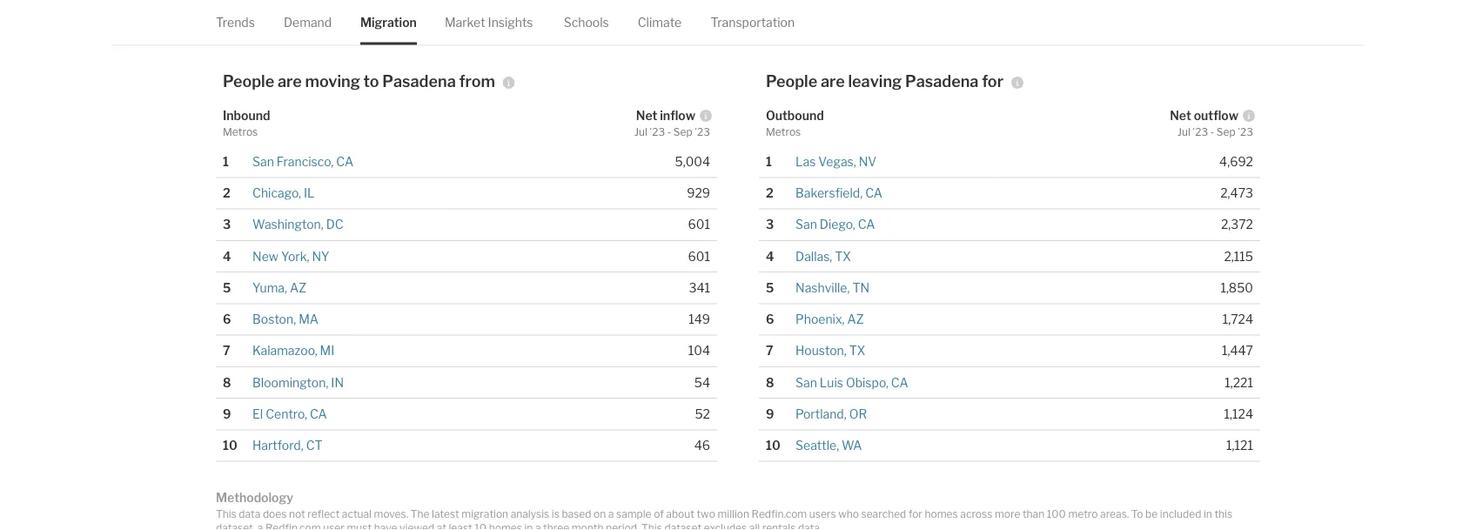 Task type: locate. For each thing, give the bounding box(es) containing it.
9 left el at the left
[[223, 407, 231, 422]]

san for san luis obispo, ca
[[796, 375, 817, 390]]

2 2 from the left
[[766, 186, 774, 201]]

trends link
[[216, 0, 255, 45]]

of
[[654, 508, 664, 520]]

1 horizontal spatial 10
[[475, 522, 487, 530]]

portland, or link
[[796, 407, 867, 422]]

jul '23 - sep '23
[[634, 126, 710, 139], [1177, 126, 1253, 139]]

this up dataset,
[[216, 508, 237, 520]]

new york, ny link
[[252, 249, 329, 264]]

6 for people are leaving pasadena for
[[766, 312, 774, 327]]

0 vertical spatial san
[[252, 154, 274, 169]]

5 left yuma,
[[223, 281, 231, 295]]

10 down migration
[[475, 522, 487, 530]]

1 horizontal spatial net
[[1170, 109, 1191, 123]]

10 left seattle,
[[766, 438, 780, 453]]

1 horizontal spatial 1
[[766, 154, 772, 169]]

6 left phoenix,
[[766, 312, 774, 327]]

1 3 from the left
[[223, 218, 231, 232]]

1 horizontal spatial 2
[[766, 186, 774, 201]]

chicago, il
[[252, 186, 315, 201]]

climate link
[[638, 0, 682, 45]]

portland,
[[796, 407, 847, 422]]

0 horizontal spatial 3
[[223, 218, 231, 232]]

0 horizontal spatial 7
[[223, 344, 230, 359]]

las vegas, nv link
[[796, 154, 877, 169]]

1 4 from the left
[[223, 249, 231, 264]]

10
[[223, 438, 237, 453], [766, 438, 780, 453], [475, 522, 487, 530]]

2 1 from the left
[[766, 154, 772, 169]]

2 5 from the left
[[766, 281, 774, 295]]

people are leaving pasadena for
[[766, 72, 1004, 91]]

jul down net inflow
[[634, 126, 647, 139]]

be
[[1145, 508, 1158, 520]]

0 vertical spatial 601
[[688, 218, 710, 232]]

tx up san luis obispo, ca link
[[849, 344, 865, 359]]

seattle, wa
[[796, 438, 862, 453]]

areas.
[[1100, 508, 1129, 520]]

1 vertical spatial san
[[796, 218, 817, 232]]

tx
[[835, 249, 851, 264], [849, 344, 865, 359]]

in left this
[[1204, 508, 1212, 520]]

- down outflow at top
[[1210, 126, 1214, 139]]

ca down nv
[[865, 186, 882, 201]]

1 601 from the top
[[688, 218, 710, 232]]

san left luis
[[796, 375, 817, 390]]

2 601 from the top
[[688, 249, 710, 264]]

1 2 from the left
[[223, 186, 230, 201]]

4 left "new"
[[223, 249, 231, 264]]

3 '23 from the left
[[1193, 126, 1208, 139]]

net left inflow
[[636, 109, 657, 123]]

a down analysis at left bottom
[[535, 522, 541, 530]]

7 left kalamazoo,
[[223, 344, 230, 359]]

1 horizontal spatial sep
[[1217, 126, 1236, 139]]

metros down 'outbound'
[[766, 126, 801, 139]]

1 horizontal spatial pasadena
[[905, 72, 979, 91]]

moving
[[305, 72, 360, 91]]

does
[[263, 508, 287, 520]]

transportation
[[711, 15, 795, 30]]

'23 down net inflow
[[650, 126, 665, 139]]

1 horizontal spatial 4
[[766, 249, 774, 264]]

1 left las
[[766, 154, 772, 169]]

tx right dallas,
[[835, 249, 851, 264]]

market insights
[[445, 15, 533, 30]]

york,
[[281, 249, 309, 264]]

jul '23 - sep '23 for people are leaving pasadena for
[[1177, 126, 1253, 139]]

1 5 from the left
[[223, 281, 231, 295]]

net for people are moving to pasadena from
[[636, 109, 657, 123]]

san left diego,
[[796, 218, 817, 232]]

a right on
[[608, 508, 614, 520]]

ca for 2,372
[[858, 218, 875, 232]]

10 inside "methodology this data does not reflect actual moves. the latest migration analysis is based on a sample of about two million redfin.com users who searched for homes across more than 100 metro areas. to be included in this dataset, a redfin.com user must have viewed at least 10 homes in a three month period. this dataset excludes all rentals data."
[[475, 522, 487, 530]]

1 sep from the left
[[673, 126, 692, 139]]

excludes
[[704, 522, 747, 530]]

0 horizontal spatial jul
[[634, 126, 647, 139]]

1 net from the left
[[636, 109, 657, 123]]

0 horizontal spatial jul '23 - sep '23
[[634, 126, 710, 139]]

0 horizontal spatial redfin.com
[[265, 522, 321, 530]]

dataset
[[664, 522, 702, 530]]

washington, dc
[[252, 218, 343, 232]]

pasadena right 'leaving'
[[905, 72, 979, 91]]

1 vertical spatial 601
[[688, 249, 710, 264]]

portland, or
[[796, 407, 867, 422]]

inflow
[[660, 109, 695, 123]]

3 left san diego, ca
[[766, 218, 774, 232]]

2 left the bakersfield,
[[766, 186, 774, 201]]

'23 up 4,692
[[1238, 126, 1253, 139]]

1 horizontal spatial for
[[982, 72, 1004, 91]]

0 vertical spatial redfin.com
[[752, 508, 807, 520]]

metros for people are moving to pasadena from
[[223, 126, 258, 139]]

1 6 from the left
[[223, 312, 231, 327]]

las
[[796, 154, 816, 169]]

0 horizontal spatial 5
[[223, 281, 231, 295]]

san luis obispo, ca
[[796, 375, 908, 390]]

to
[[1131, 508, 1143, 520]]

3 left 'washington,'
[[223, 218, 231, 232]]

3 for people are leaving pasadena for
[[766, 218, 774, 232]]

0 horizontal spatial metros
[[223, 126, 258, 139]]

10 for people are leaving pasadena for
[[766, 438, 780, 453]]

in down analysis at left bottom
[[524, 522, 533, 530]]

1 7 from the left
[[223, 344, 230, 359]]

jul down net outflow on the top of page
[[1177, 126, 1190, 139]]

kalamazoo, mi
[[252, 344, 335, 359]]

have
[[374, 522, 397, 530]]

2 metros from the left
[[766, 126, 801, 139]]

601 down 929
[[688, 218, 710, 232]]

1 pasadena from the left
[[382, 72, 456, 91]]

2 horizontal spatial 10
[[766, 438, 780, 453]]

0 horizontal spatial pasadena
[[382, 72, 456, 91]]

0 horizontal spatial people
[[223, 72, 274, 91]]

homes left across
[[925, 508, 958, 520]]

1 horizontal spatial jul
[[1177, 126, 1190, 139]]

9
[[223, 407, 231, 422], [766, 407, 774, 422]]

ca for 5,004
[[336, 154, 353, 169]]

1 metros from the left
[[223, 126, 258, 139]]

1 vertical spatial for
[[909, 508, 923, 520]]

0 vertical spatial this
[[216, 508, 237, 520]]

about
[[666, 508, 694, 520]]

people
[[223, 72, 274, 91], [766, 72, 817, 91]]

0 horizontal spatial are
[[278, 72, 302, 91]]

0 horizontal spatial 4
[[223, 249, 231, 264]]

two
[[697, 508, 715, 520]]

ca right diego,
[[858, 218, 875, 232]]

are left moving
[[278, 72, 302, 91]]

net left outflow at top
[[1170, 109, 1191, 123]]

1 horizontal spatial a
[[535, 522, 541, 530]]

'23 down net outflow on the top of page
[[1193, 126, 1208, 139]]

jul '23 - sep '23 down outflow at top
[[1177, 126, 1253, 139]]

1 horizontal spatial az
[[847, 312, 864, 327]]

san for san diego, ca
[[796, 218, 817, 232]]

2 left chicago,
[[223, 186, 230, 201]]

1 horizontal spatial 8
[[766, 375, 774, 390]]

redfin.com
[[752, 508, 807, 520], [265, 522, 321, 530]]

7 for people are moving to pasadena from
[[223, 344, 230, 359]]

sep for people are leaving pasadena for
[[1217, 126, 1236, 139]]

1 jul '23 - sep '23 from the left
[[634, 126, 710, 139]]

2 net from the left
[[1170, 109, 1191, 123]]

sep down outflow at top
[[1217, 126, 1236, 139]]

metros
[[223, 126, 258, 139], [766, 126, 801, 139]]

2 people from the left
[[766, 72, 817, 91]]

0 horizontal spatial homes
[[489, 522, 522, 530]]

outflow
[[1194, 109, 1238, 123]]

5 for people are leaving pasadena for
[[766, 281, 774, 295]]

seattle,
[[796, 438, 839, 453]]

0 horizontal spatial 10
[[223, 438, 237, 453]]

0 horizontal spatial in
[[524, 522, 533, 530]]

san up chicago,
[[252, 154, 274, 169]]

metro
[[1068, 508, 1098, 520]]

in
[[331, 375, 344, 390]]

dallas,
[[796, 249, 832, 264]]

'23 down inflow
[[695, 126, 710, 139]]

0 vertical spatial az
[[290, 281, 306, 295]]

jul for people are leaving pasadena for
[[1177, 126, 1190, 139]]

0 vertical spatial for
[[982, 72, 1004, 91]]

1 are from the left
[[278, 72, 302, 91]]

people up 'outbound'
[[766, 72, 817, 91]]

3
[[223, 218, 231, 232], [766, 218, 774, 232]]

jul '23 - sep '23 down inflow
[[634, 126, 710, 139]]

0 horizontal spatial 1
[[223, 154, 229, 169]]

9 left portland,
[[766, 407, 774, 422]]

ny
[[312, 249, 329, 264]]

ca right the francisco,
[[336, 154, 353, 169]]

1 horizontal spatial people
[[766, 72, 817, 91]]

0 horizontal spatial 2
[[223, 186, 230, 201]]

2 jul '23 - sep '23 from the left
[[1177, 126, 1253, 139]]

chicago, il link
[[252, 186, 315, 201]]

1,850
[[1221, 281, 1253, 295]]

metros down "inbound"
[[223, 126, 258, 139]]

ca up the ct
[[310, 407, 327, 422]]

phoenix, az link
[[796, 312, 864, 327]]

0 horizontal spatial 8
[[223, 375, 231, 390]]

1 horizontal spatial 7
[[766, 344, 773, 359]]

1 9 from the left
[[223, 407, 231, 422]]

0 vertical spatial homes
[[925, 508, 958, 520]]

1 horizontal spatial in
[[1204, 508, 1212, 520]]

2 sep from the left
[[1217, 126, 1236, 139]]

ma
[[299, 312, 319, 327]]

5 left nashville,
[[766, 281, 774, 295]]

actual
[[342, 508, 372, 520]]

1 vertical spatial az
[[847, 312, 864, 327]]

2 for people are leaving pasadena for
[[766, 186, 774, 201]]

1 horizontal spatial 3
[[766, 218, 774, 232]]

0 vertical spatial tx
[[835, 249, 851, 264]]

2 3 from the left
[[766, 218, 774, 232]]

this down of
[[641, 522, 662, 530]]

sep down inflow
[[673, 126, 692, 139]]

1 people from the left
[[223, 72, 274, 91]]

0 horizontal spatial 6
[[223, 312, 231, 327]]

are left 'leaving'
[[821, 72, 845, 91]]

ca for 52
[[310, 407, 327, 422]]

1 horizontal spatial this
[[641, 522, 662, 530]]

included
[[1160, 508, 1201, 520]]

1 horizontal spatial metros
[[766, 126, 801, 139]]

a down data
[[257, 522, 263, 530]]

1 - from the left
[[667, 126, 671, 139]]

redfin.com up "rentals" on the bottom of page
[[752, 508, 807, 520]]

1 jul from the left
[[634, 126, 647, 139]]

2 are from the left
[[821, 72, 845, 91]]

nashville,
[[796, 281, 850, 295]]

across
[[960, 508, 992, 520]]

8 left bloomington,
[[223, 375, 231, 390]]

az down the tn
[[847, 312, 864, 327]]

2 4 from the left
[[766, 249, 774, 264]]

sep
[[673, 126, 692, 139], [1217, 126, 1236, 139]]

9 for people are leaving pasadena for
[[766, 407, 774, 422]]

1 for people are leaving pasadena for
[[766, 154, 772, 169]]

1 horizontal spatial 9
[[766, 407, 774, 422]]

people for people are moving to pasadena from
[[223, 72, 274, 91]]

jul for people are moving to pasadena from
[[634, 126, 647, 139]]

2 for people are moving to pasadena from
[[223, 186, 230, 201]]

1 horizontal spatial jul '23 - sep '23
[[1177, 126, 1253, 139]]

0 horizontal spatial az
[[290, 281, 306, 295]]

929
[[687, 186, 710, 201]]

54
[[694, 375, 710, 390]]

homes down migration
[[489, 522, 522, 530]]

6 left "boston,"
[[223, 312, 231, 327]]

0 horizontal spatial sep
[[673, 126, 692, 139]]

6
[[223, 312, 231, 327], [766, 312, 774, 327]]

0 horizontal spatial 9
[[223, 407, 231, 422]]

redfin.com down not
[[265, 522, 321, 530]]

2 - from the left
[[1210, 126, 1214, 139]]

2 9 from the left
[[766, 407, 774, 422]]

0 horizontal spatial -
[[667, 126, 671, 139]]

more
[[995, 508, 1020, 520]]

net outflow
[[1170, 109, 1238, 123]]

0 horizontal spatial a
[[257, 522, 263, 530]]

2 8 from the left
[[766, 375, 774, 390]]

4,692
[[1219, 154, 1253, 169]]

2 pasadena from the left
[[905, 72, 979, 91]]

1 horizontal spatial -
[[1210, 126, 1214, 139]]

1 8 from the left
[[223, 375, 231, 390]]

net inflow
[[636, 109, 695, 123]]

el centro, ca link
[[252, 407, 327, 422]]

2 7 from the left
[[766, 344, 773, 359]]

10 left hartford,
[[223, 438, 237, 453]]

las vegas, nv
[[796, 154, 877, 169]]

san francisco, ca link
[[252, 154, 353, 169]]

jul '23 - sep '23 for people are moving to pasadena from
[[634, 126, 710, 139]]

rentals
[[762, 522, 796, 530]]

7 left houston,
[[766, 344, 773, 359]]

2 6 from the left
[[766, 312, 774, 327]]

people up "inbound"
[[223, 72, 274, 91]]

all
[[749, 522, 760, 530]]

pasadena right to
[[382, 72, 456, 91]]

on
[[594, 508, 606, 520]]

1 1 from the left
[[223, 154, 229, 169]]

2 vertical spatial san
[[796, 375, 817, 390]]

1 horizontal spatial are
[[821, 72, 845, 91]]

boston, ma link
[[252, 312, 319, 327]]

2 jul from the left
[[1177, 126, 1190, 139]]

0 horizontal spatial for
[[909, 508, 923, 520]]

at
[[437, 522, 446, 530]]

1 horizontal spatial 5
[[766, 281, 774, 295]]

1 horizontal spatial 6
[[766, 312, 774, 327]]

8 left luis
[[766, 375, 774, 390]]

yuma,
[[252, 281, 287, 295]]

az right yuma,
[[290, 281, 306, 295]]

2 horizontal spatial a
[[608, 508, 614, 520]]

- down net inflow
[[667, 126, 671, 139]]

601 up 341
[[688, 249, 710, 264]]

1 down "inbound"
[[223, 154, 229, 169]]

latest
[[432, 508, 459, 520]]

schools
[[564, 15, 609, 30]]

4 left dallas,
[[766, 249, 774, 264]]

1 vertical spatial tx
[[849, 344, 865, 359]]

hartford,
[[252, 438, 303, 453]]

0 horizontal spatial net
[[636, 109, 657, 123]]



Task type: vqa. For each thing, say whether or not it's contained in the screenshot.


Task type: describe. For each thing, give the bounding box(es) containing it.
6 for people are moving to pasadena from
[[223, 312, 231, 327]]

data.
[[798, 522, 822, 530]]

month
[[572, 522, 603, 530]]

2 '23 from the left
[[695, 126, 710, 139]]

1,121
[[1226, 438, 1253, 453]]

dallas, tx
[[796, 249, 851, 264]]

tx for houston, tx
[[849, 344, 865, 359]]

9 for people are moving to pasadena from
[[223, 407, 231, 422]]

ct
[[306, 438, 323, 453]]

149
[[689, 312, 710, 327]]

demand link
[[284, 0, 332, 45]]

10 for people are moving to pasadena from
[[223, 438, 237, 453]]

new
[[252, 249, 278, 264]]

nashville, tn link
[[796, 281, 870, 295]]

the
[[411, 508, 429, 520]]

1 vertical spatial redfin.com
[[265, 522, 321, 530]]

viewed
[[399, 522, 434, 530]]

houston, tx link
[[796, 344, 865, 359]]

who
[[838, 508, 859, 520]]

least
[[449, 522, 472, 530]]

migration link
[[360, 0, 417, 45]]

nashville, tn
[[796, 281, 870, 295]]

bakersfield,
[[796, 186, 863, 201]]

francisco,
[[277, 154, 334, 169]]

to
[[363, 72, 379, 91]]

bloomington, in link
[[252, 375, 344, 390]]

from
[[459, 72, 495, 91]]

market insights link
[[445, 0, 533, 45]]

2,115
[[1224, 249, 1253, 264]]

8 for people are leaving pasadena for
[[766, 375, 774, 390]]

3 for people are moving to pasadena from
[[223, 218, 231, 232]]

2,473
[[1220, 186, 1253, 201]]

il
[[304, 186, 315, 201]]

yuma, az
[[252, 281, 306, 295]]

2,372
[[1221, 218, 1253, 232]]

1 '23 from the left
[[650, 126, 665, 139]]

wa
[[842, 438, 862, 453]]

bloomington, in
[[252, 375, 344, 390]]

san for san francisco, ca
[[252, 154, 274, 169]]

insights
[[488, 15, 533, 30]]

1,724
[[1223, 312, 1253, 327]]

el
[[252, 407, 263, 422]]

- for people are moving to pasadena from
[[667, 126, 671, 139]]

601 for new york, ny
[[688, 249, 710, 264]]

climate
[[638, 15, 682, 30]]

than
[[1023, 508, 1045, 520]]

million
[[718, 508, 749, 520]]

metros for people are leaving pasadena for
[[766, 126, 801, 139]]

not
[[289, 508, 305, 520]]

dc
[[326, 218, 343, 232]]

5 for people are moving to pasadena from
[[223, 281, 231, 295]]

az for phoenix, az
[[847, 312, 864, 327]]

luis
[[820, 375, 843, 390]]

sep for people are moving to pasadena from
[[673, 126, 692, 139]]

nv
[[859, 154, 877, 169]]

is
[[552, 508, 559, 520]]

5,004
[[675, 154, 710, 169]]

1 vertical spatial in
[[524, 522, 533, 530]]

341
[[689, 281, 710, 295]]

three
[[543, 522, 569, 530]]

are for leaving
[[821, 72, 845, 91]]

based
[[562, 508, 591, 520]]

104
[[688, 344, 710, 359]]

net for people are leaving pasadena for
[[1170, 109, 1191, 123]]

4 for people are moving to pasadena from
[[223, 249, 231, 264]]

hartford, ct link
[[252, 438, 323, 453]]

diego,
[[820, 218, 855, 232]]

san diego, ca link
[[796, 218, 875, 232]]

this
[[1214, 508, 1232, 520]]

user
[[323, 522, 345, 530]]

are for moving
[[278, 72, 302, 91]]

mi
[[320, 344, 335, 359]]

bakersfield, ca
[[796, 186, 882, 201]]

data
[[239, 508, 261, 520]]

for inside "methodology this data does not reflect actual moves. the latest migration analysis is based on a sample of about two million redfin.com users who searched for homes across more than 100 metro areas. to be included in this dataset, a redfin.com user must have viewed at least 10 homes in a three month period. this dataset excludes all rentals data."
[[909, 508, 923, 520]]

or
[[849, 407, 867, 422]]

vegas,
[[818, 154, 856, 169]]

boston,
[[252, 312, 296, 327]]

obispo,
[[846, 375, 888, 390]]

601 for washington, dc
[[688, 218, 710, 232]]

1 vertical spatial this
[[641, 522, 662, 530]]

methodology
[[216, 491, 293, 506]]

ca right obispo,
[[891, 375, 908, 390]]

1 for people are moving to pasadena from
[[223, 154, 229, 169]]

transportation link
[[711, 0, 795, 45]]

moves.
[[374, 508, 408, 520]]

8 for people are moving to pasadena from
[[223, 375, 231, 390]]

- for people are leaving pasadena for
[[1210, 126, 1214, 139]]

outbound
[[766, 109, 824, 123]]

period.
[[606, 522, 639, 530]]

washington, dc link
[[252, 218, 343, 232]]

searched
[[861, 508, 906, 520]]

demand
[[284, 15, 332, 30]]

sample
[[616, 508, 652, 520]]

kalamazoo,
[[252, 344, 317, 359]]

people for people are leaving pasadena for
[[766, 72, 817, 91]]

san luis obispo, ca link
[[796, 375, 908, 390]]

az for yuma, az
[[290, 281, 306, 295]]

migration
[[462, 508, 508, 520]]

7 for people are leaving pasadena for
[[766, 344, 773, 359]]

houston, tx
[[796, 344, 865, 359]]

4 '23 from the left
[[1238, 126, 1253, 139]]

seattle, wa link
[[796, 438, 862, 453]]

tx for dallas, tx
[[835, 249, 851, 264]]

1 horizontal spatial homes
[[925, 508, 958, 520]]

phoenix,
[[796, 312, 845, 327]]

0 vertical spatial in
[[1204, 508, 1212, 520]]

4 for people are leaving pasadena for
[[766, 249, 774, 264]]

1 horizontal spatial redfin.com
[[752, 508, 807, 520]]

reflect
[[308, 508, 340, 520]]

1 vertical spatial homes
[[489, 522, 522, 530]]

100
[[1047, 508, 1066, 520]]

chicago,
[[252, 186, 301, 201]]

people are moving to pasadena from
[[223, 72, 495, 91]]

0 horizontal spatial this
[[216, 508, 237, 520]]

dallas, tx link
[[796, 249, 851, 264]]

el centro, ca
[[252, 407, 327, 422]]

san francisco, ca
[[252, 154, 353, 169]]



